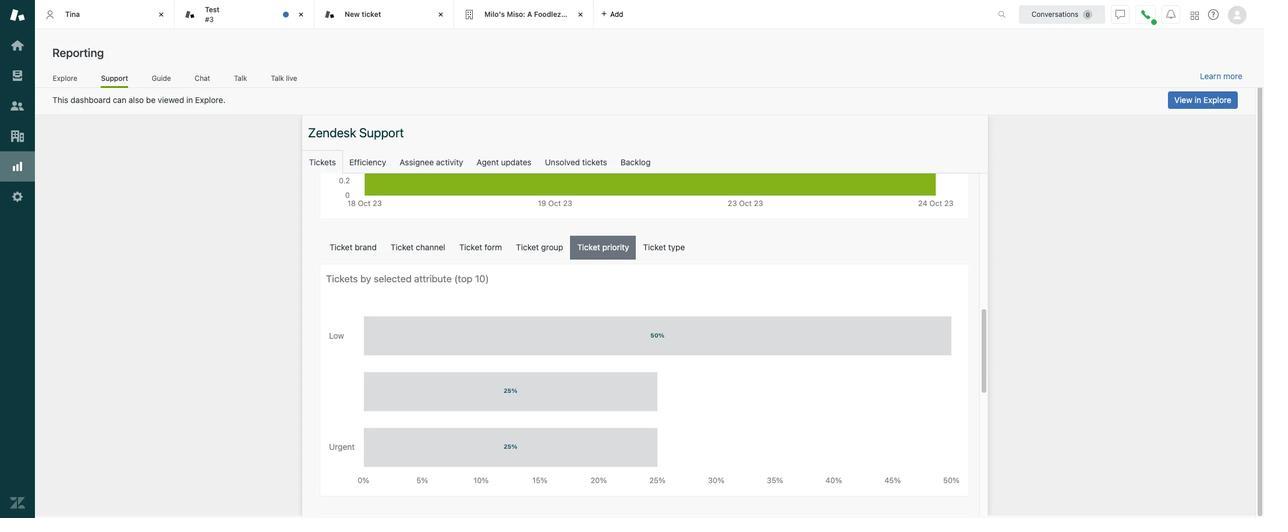 Task type: vqa. For each thing, say whether or not it's contained in the screenshot.
MORREL within the Secondary element
no



Task type: describe. For each thing, give the bounding box(es) containing it.
explore link
[[52, 74, 78, 86]]

be
[[146, 95, 156, 105]]

get help image
[[1208, 9, 1219, 20]]

reporting image
[[10, 159, 25, 174]]

talk for talk live
[[271, 74, 284, 82]]

can
[[113, 95, 126, 105]]

a
[[527, 10, 532, 19]]

1 close image from the left
[[295, 9, 307, 20]]

talk live
[[271, 74, 297, 82]]

guide
[[152, 74, 171, 82]]

support
[[101, 74, 128, 82]]

customers image
[[10, 98, 25, 114]]

tina tab
[[35, 0, 175, 29]]

new ticket tab
[[314, 0, 454, 29]]

0 horizontal spatial explore
[[53, 74, 77, 82]]

tabs tab list
[[35, 0, 986, 29]]

close image for new ticket
[[435, 9, 447, 20]]

zendesk support image
[[10, 8, 25, 23]]

this
[[52, 95, 68, 105]]

add
[[610, 10, 623, 18]]

conversations button
[[1019, 5, 1105, 24]]

close image for milo's miso: a foodlez subsidiary
[[575, 9, 586, 20]]

new ticket
[[345, 10, 381, 19]]

new
[[345, 10, 360, 19]]

tab containing test
[[175, 0, 314, 29]]

add button
[[594, 0, 630, 29]]

guide link
[[151, 74, 171, 86]]

test
[[205, 5, 220, 14]]

tina
[[65, 10, 80, 19]]

milo's miso: a foodlez subsidiary tab
[[454, 0, 599, 29]]

dashboard
[[71, 95, 111, 105]]

test #3
[[205, 5, 220, 24]]

organizations image
[[10, 129, 25, 144]]

notifications image
[[1166, 10, 1176, 19]]

main element
[[0, 0, 35, 518]]

zendesk products image
[[1191, 11, 1199, 20]]



Task type: locate. For each thing, give the bounding box(es) containing it.
1 horizontal spatial in
[[1195, 95, 1201, 105]]

talk left live
[[271, 74, 284, 82]]

close image
[[295, 9, 307, 20], [435, 9, 447, 20], [575, 9, 586, 20]]

viewed
[[158, 95, 184, 105]]

view in explore button
[[1168, 91, 1238, 109]]

close image left milo's
[[435, 9, 447, 20]]

zendesk image
[[10, 496, 25, 511]]

button displays agent's chat status as invisible. image
[[1116, 10, 1125, 19]]

in right viewed
[[186, 95, 193, 105]]

support link
[[101, 74, 128, 88]]

close image left add "popup button"
[[575, 9, 586, 20]]

this dashboard can also be viewed in explore.
[[52, 95, 226, 105]]

talk right chat
[[234, 74, 247, 82]]

0 horizontal spatial in
[[186, 95, 193, 105]]

chat link
[[194, 74, 210, 86]]

2 close image from the left
[[435, 9, 447, 20]]

in
[[186, 95, 193, 105], [1195, 95, 1201, 105]]

close image
[[155, 9, 167, 20]]

talk for talk
[[234, 74, 247, 82]]

close image inside new ticket tab
[[435, 9, 447, 20]]

explore.
[[195, 95, 226, 105]]

view
[[1174, 95, 1193, 105]]

in right view
[[1195, 95, 1201, 105]]

0 horizontal spatial close image
[[295, 9, 307, 20]]

close image left new
[[295, 9, 307, 20]]

learn more link
[[1200, 71, 1243, 82]]

in inside the view in explore "button"
[[1195, 95, 1201, 105]]

get started image
[[10, 38, 25, 53]]

also
[[129, 95, 144, 105]]

2 talk from the left
[[271, 74, 284, 82]]

views image
[[10, 68, 25, 83]]

reporting
[[52, 46, 104, 59]]

admin image
[[10, 189, 25, 204]]

learn more
[[1200, 71, 1243, 81]]

more
[[1223, 71, 1243, 81]]

live
[[286, 74, 297, 82]]

2 horizontal spatial close image
[[575, 9, 586, 20]]

1 horizontal spatial close image
[[435, 9, 447, 20]]

conversations
[[1032, 10, 1079, 18]]

explore
[[53, 74, 77, 82], [1204, 95, 1232, 105]]

#3
[[205, 15, 214, 24]]

talk
[[234, 74, 247, 82], [271, 74, 284, 82]]

0 vertical spatial explore
[[53, 74, 77, 82]]

milo's miso: a foodlez subsidiary
[[484, 10, 599, 19]]

explore up "this"
[[53, 74, 77, 82]]

1 in from the left
[[186, 95, 193, 105]]

3 close image from the left
[[575, 9, 586, 20]]

miso:
[[507, 10, 525, 19]]

milo's
[[484, 10, 505, 19]]

1 vertical spatial explore
[[1204, 95, 1232, 105]]

view in explore
[[1174, 95, 1232, 105]]

explore down learn more link
[[1204, 95, 1232, 105]]

learn
[[1200, 71, 1221, 81]]

talk live link
[[271, 74, 298, 86]]

0 horizontal spatial talk
[[234, 74, 247, 82]]

2 in from the left
[[1195, 95, 1201, 105]]

chat
[[195, 74, 210, 82]]

subsidiary
[[563, 10, 599, 19]]

close image inside milo's miso: a foodlez subsidiary "tab"
[[575, 9, 586, 20]]

1 horizontal spatial explore
[[1204, 95, 1232, 105]]

1 horizontal spatial talk
[[271, 74, 284, 82]]

explore inside "button"
[[1204, 95, 1232, 105]]

ticket
[[362, 10, 381, 19]]

foodlez
[[534, 10, 561, 19]]

talk link
[[234, 74, 247, 86]]

tab
[[175, 0, 314, 29]]

1 talk from the left
[[234, 74, 247, 82]]



